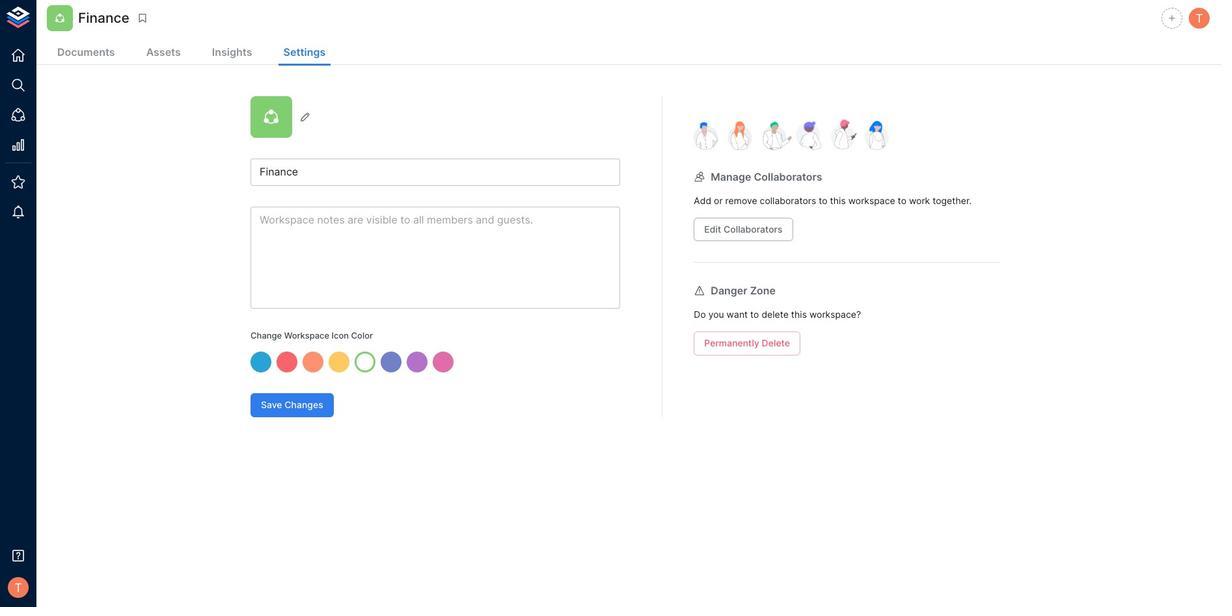 Task type: locate. For each thing, give the bounding box(es) containing it.
t for right the t button
[[1196, 11, 1203, 25]]

add or remove collaborators to this workspace to work together.
[[694, 195, 972, 206]]

documents
[[57, 46, 115, 59]]

this for delete
[[791, 309, 807, 320]]

this left 'workspace'
[[830, 195, 846, 206]]

insights link
[[207, 40, 257, 66]]

work
[[909, 195, 930, 206]]

this right delete
[[791, 309, 807, 320]]

1 vertical spatial t button
[[4, 574, 33, 603]]

0 vertical spatial t button
[[1187, 6, 1212, 31]]

or
[[714, 195, 723, 206]]

0 vertical spatial t
[[1196, 11, 1203, 25]]

save changes button
[[251, 394, 334, 418]]

collaborators up collaborators
[[754, 170, 822, 183]]

t for left the t button
[[14, 581, 22, 595]]

assets link
[[141, 40, 186, 66]]

0 vertical spatial this
[[830, 195, 846, 206]]

1 vertical spatial this
[[791, 309, 807, 320]]

save changes
[[261, 400, 323, 411]]

Workspace Name text field
[[251, 159, 620, 186]]

edit collaborators button
[[694, 218, 793, 241]]

bookmark image
[[137, 12, 148, 24]]

1 vertical spatial collaborators
[[724, 224, 783, 235]]

this
[[830, 195, 846, 206], [791, 309, 807, 320]]

to right want
[[750, 309, 759, 320]]

save
[[261, 400, 282, 411]]

to
[[819, 195, 828, 206], [898, 195, 907, 206], [750, 309, 759, 320]]

icon
[[332, 331, 349, 341]]

do you want to delete this workspace?
[[694, 309, 861, 320]]

documents link
[[52, 40, 120, 66]]

danger zone
[[711, 284, 776, 297]]

0 horizontal spatial to
[[750, 309, 759, 320]]

1 horizontal spatial this
[[830, 195, 846, 206]]

manage collaborators
[[711, 170, 822, 183]]

this for to
[[830, 195, 846, 206]]

collaborators for edit collaborators
[[724, 224, 783, 235]]

1 horizontal spatial t
[[1196, 11, 1203, 25]]

delete
[[762, 338, 790, 349]]

0 horizontal spatial t
[[14, 581, 22, 595]]

delete
[[762, 309, 789, 320]]

1 vertical spatial t
[[14, 581, 22, 595]]

remove
[[725, 195, 757, 206]]

t button
[[1187, 6, 1212, 31], [4, 574, 33, 603]]

to left work
[[898, 195, 907, 206]]

0 vertical spatial collaborators
[[754, 170, 822, 183]]

workspace
[[284, 331, 329, 341]]

0 horizontal spatial this
[[791, 309, 807, 320]]

collaborators down 'remove' at the right
[[724, 224, 783, 235]]

change
[[251, 331, 282, 341]]

change workspace icon color
[[251, 331, 373, 341]]

assets
[[146, 46, 181, 59]]

to right collaborators
[[819, 195, 828, 206]]

collaborators
[[754, 170, 822, 183], [724, 224, 783, 235]]

permanently delete button
[[694, 332, 800, 356]]

collaborators inside button
[[724, 224, 783, 235]]

t
[[1196, 11, 1203, 25], [14, 581, 22, 595]]



Task type: describe. For each thing, give the bounding box(es) containing it.
do
[[694, 309, 706, 320]]

0 horizontal spatial t button
[[4, 574, 33, 603]]

workspace?
[[810, 309, 861, 320]]

Workspace notes are visible to all members and guests. text field
[[251, 207, 620, 309]]

color
[[351, 331, 373, 341]]

collaborators
[[760, 195, 816, 206]]

you
[[708, 309, 724, 320]]

zone
[[750, 284, 776, 297]]

finance
[[78, 10, 129, 26]]

settings
[[283, 46, 326, 59]]

permanently
[[704, 338, 759, 349]]

together.
[[933, 195, 972, 206]]

1 horizontal spatial to
[[819, 195, 828, 206]]

manage
[[711, 170, 751, 183]]

1 horizontal spatial t button
[[1187, 6, 1212, 31]]

changes
[[285, 400, 323, 411]]

collaborators for manage collaborators
[[754, 170, 822, 183]]

2 horizontal spatial to
[[898, 195, 907, 206]]

want
[[727, 309, 748, 320]]

workspace
[[848, 195, 895, 206]]

add
[[694, 195, 711, 206]]

edit
[[704, 224, 721, 235]]

settings link
[[278, 40, 331, 66]]

danger
[[711, 284, 748, 297]]

insights
[[212, 46, 252, 59]]

edit collaborators
[[704, 224, 783, 235]]

permanently delete
[[704, 338, 790, 349]]



Task type: vqa. For each thing, say whether or not it's contained in the screenshot.
T button to the left
yes



